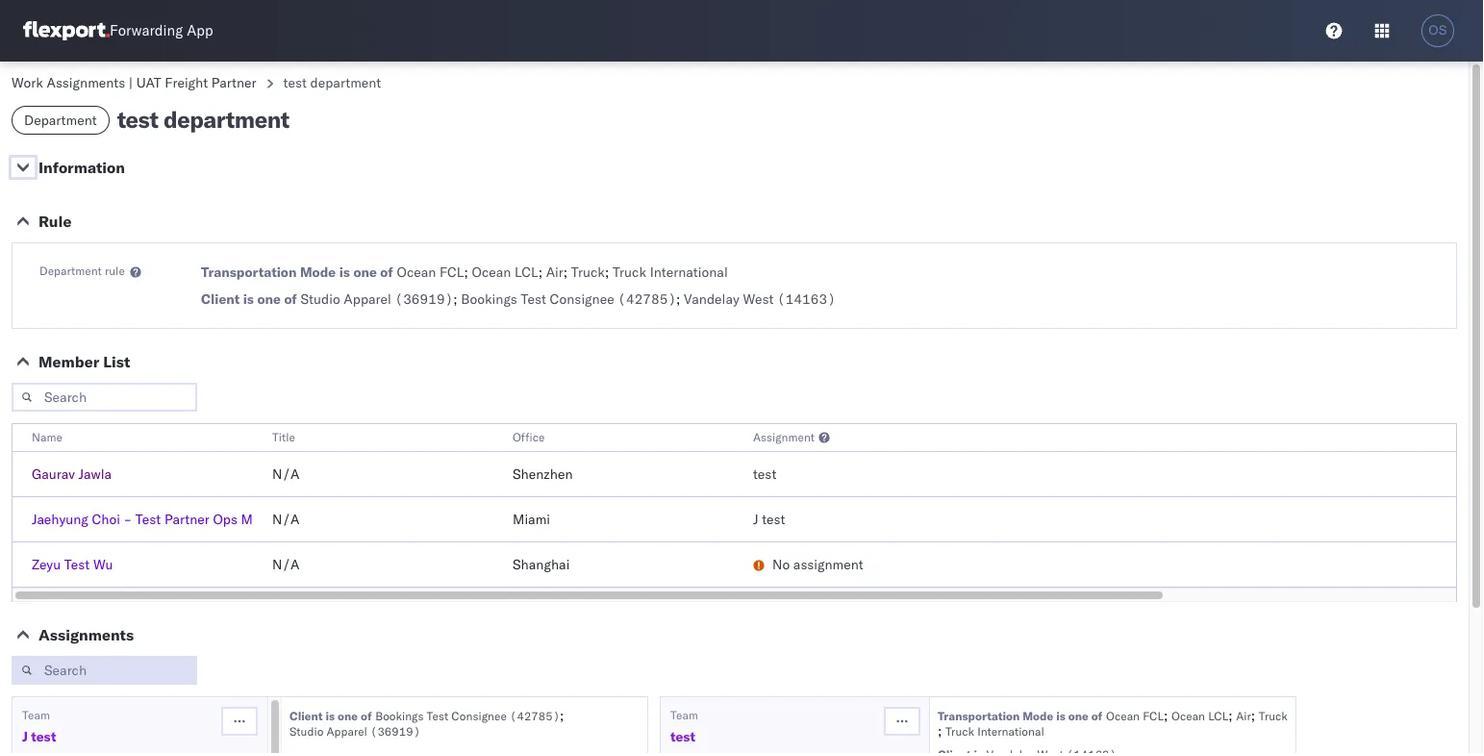 Task type: vqa. For each thing, say whether or not it's contained in the screenshot.
the test department to the bottom
yes



Task type: locate. For each thing, give the bounding box(es) containing it.
1 horizontal spatial partner
[[211, 74, 256, 91]]

department
[[310, 74, 381, 91], [164, 105, 289, 134]]

forwarding app
[[110, 22, 213, 40]]

consignee
[[550, 290, 614, 308], [451, 709, 507, 723]]

Search text field
[[12, 383, 197, 412]]

assignments left |
[[47, 74, 125, 91]]

partner
[[211, 74, 256, 91], [164, 511, 210, 528]]

department
[[24, 112, 97, 129], [39, 264, 102, 278]]

n/a
[[272, 466, 300, 483], [272, 511, 300, 528], [272, 556, 300, 573]]

vandelay
[[684, 290, 739, 308]]

team inside team j test
[[22, 708, 50, 722]]

0 vertical spatial lcl
[[515, 264, 538, 281]]

transportation inside transportation mode is one of ocean fcl ; ocean lcl ; air ; truck ; truck international
[[938, 709, 1020, 723]]

;
[[464, 264, 468, 281], [538, 264, 542, 281], [563, 264, 568, 281], [605, 264, 609, 281], [453, 290, 457, 308], [676, 290, 680, 308], [560, 707, 564, 724], [1164, 707, 1168, 724], [1228, 707, 1233, 724], [1251, 707, 1255, 724], [938, 722, 942, 740]]

1 vertical spatial test department
[[117, 105, 289, 134]]

0 vertical spatial fcl
[[440, 264, 464, 281]]

|
[[129, 74, 133, 91]]

client
[[201, 290, 240, 308], [290, 709, 323, 723]]

forwarding
[[110, 22, 183, 40]]

j test
[[753, 511, 785, 528]]

0 horizontal spatial (42785)
[[510, 709, 560, 723]]

1 vertical spatial partner
[[164, 511, 210, 528]]

rule
[[38, 212, 72, 231]]

2 team from the left
[[670, 708, 698, 722]]

studio inside bookings test consignee (42785) ; studio apparel (36919)
[[290, 724, 323, 739]]

1 vertical spatial mode
[[1023, 709, 1053, 723]]

1 vertical spatial studio
[[290, 724, 323, 739]]

work assignments | uat freight partner link
[[12, 74, 256, 91]]

fcl
[[440, 264, 464, 281], [1143, 709, 1164, 723]]

mode
[[300, 264, 336, 281], [1023, 709, 1053, 723]]

1 horizontal spatial client
[[290, 709, 323, 723]]

; inside bookings test consignee (42785) ; studio apparel (36919)
[[560, 707, 564, 724]]

transportation mode is one of ocean fcl ; ocean lcl ; air ; truck ; truck international
[[938, 707, 1288, 740]]

(42785)
[[618, 290, 676, 308], [510, 709, 560, 723]]

international
[[650, 264, 728, 281], [977, 724, 1044, 739]]

one
[[353, 264, 377, 281], [257, 290, 281, 308], [338, 709, 358, 723], [1068, 709, 1089, 723]]

1 vertical spatial lcl
[[1208, 709, 1228, 723]]

1 horizontal spatial lcl
[[1208, 709, 1228, 723]]

1 vertical spatial n/a
[[272, 511, 300, 528]]

0 horizontal spatial team
[[22, 708, 50, 722]]

n/a down the title
[[272, 466, 300, 483]]

apparel
[[344, 290, 391, 308], [326, 724, 367, 739]]

0 vertical spatial test department
[[283, 74, 381, 91]]

0 horizontal spatial client
[[201, 290, 240, 308]]

assignment
[[793, 556, 863, 573]]

1 vertical spatial j
[[22, 728, 28, 745]]

0 vertical spatial client
[[201, 290, 240, 308]]

department down work
[[24, 112, 97, 129]]

partner right freight
[[211, 74, 256, 91]]

0 vertical spatial n/a
[[272, 466, 300, 483]]

department for department
[[24, 112, 97, 129]]

team test
[[670, 708, 698, 745]]

1 vertical spatial (36919)
[[370, 724, 420, 739]]

0 horizontal spatial consignee
[[451, 709, 507, 723]]

0 horizontal spatial j
[[22, 728, 28, 745]]

1 horizontal spatial (42785)
[[618, 290, 676, 308]]

1 vertical spatial apparel
[[326, 724, 367, 739]]

test inside bookings test consignee (42785) ; studio apparel (36919)
[[427, 709, 448, 723]]

1 vertical spatial department
[[164, 105, 289, 134]]

0 horizontal spatial bookings
[[375, 709, 424, 723]]

(14163)
[[777, 290, 836, 308]]

mode inside transportation mode is one of ocean fcl ; ocean lcl ; air ; truck ; truck international
[[1023, 709, 1053, 723]]

1 vertical spatial bookings
[[375, 709, 424, 723]]

1 vertical spatial (42785)
[[510, 709, 560, 723]]

test department
[[283, 74, 381, 91], [117, 105, 289, 134]]

bookings inside bookings test consignee (42785) ; studio apparel (36919)
[[375, 709, 424, 723]]

assignments
[[47, 74, 125, 91], [38, 625, 134, 644]]

1 vertical spatial department
[[39, 264, 102, 278]]

1 horizontal spatial air
[[1236, 709, 1251, 723]]

0 horizontal spatial transportation
[[201, 264, 297, 281]]

team
[[22, 708, 50, 722], [670, 708, 698, 722]]

lcl
[[515, 264, 538, 281], [1208, 709, 1228, 723]]

n/a down manager
[[272, 556, 300, 573]]

1 horizontal spatial transportation
[[938, 709, 1020, 723]]

team for test
[[670, 708, 698, 722]]

transportation
[[201, 264, 297, 281], [938, 709, 1020, 723]]

1 vertical spatial air
[[1236, 709, 1251, 723]]

name
[[32, 430, 62, 444]]

0 vertical spatial air
[[546, 264, 563, 281]]

team up test link
[[670, 708, 698, 722]]

jaehyung choi - test partner ops manager
[[32, 511, 294, 528]]

0 vertical spatial client is one of
[[201, 290, 297, 308]]

department for department rule
[[39, 264, 102, 278]]

test inside the team test
[[670, 728, 696, 745]]

zeyu test wu link
[[32, 556, 113, 573]]

apparel inside bookings test consignee (42785) ; studio apparel (36919)
[[326, 724, 367, 739]]

lcl inside transportation mode is one of ocean fcl ; ocean lcl ; air ; truck ; truck international
[[1208, 709, 1228, 723]]

1 horizontal spatial mode
[[1023, 709, 1053, 723]]

1 vertical spatial client is one of
[[290, 709, 372, 723]]

3 n/a from the top
[[272, 556, 300, 573]]

forwarding app link
[[23, 21, 213, 40]]

test
[[283, 74, 307, 91], [117, 105, 158, 134], [753, 466, 777, 483], [762, 511, 785, 528], [31, 728, 56, 745], [670, 728, 696, 745]]

0 vertical spatial department
[[24, 112, 97, 129]]

0 vertical spatial international
[[650, 264, 728, 281]]

truck
[[571, 264, 605, 281], [613, 264, 646, 281], [1259, 709, 1288, 723], [945, 724, 974, 739]]

one inside transportation mode is one of ocean fcl ; ocean lcl ; air ; truck ; truck international
[[1068, 709, 1089, 723]]

1 horizontal spatial department
[[310, 74, 381, 91]]

title
[[272, 430, 295, 444]]

test inside team j test
[[31, 728, 56, 745]]

information
[[38, 158, 125, 177]]

work assignments | uat freight partner
[[12, 74, 256, 91]]

shanghai
[[513, 556, 570, 573]]

1 vertical spatial international
[[977, 724, 1044, 739]]

0 horizontal spatial international
[[650, 264, 728, 281]]

1 vertical spatial fcl
[[1143, 709, 1164, 723]]

rule
[[105, 264, 125, 278]]

member
[[38, 352, 99, 371]]

client is one of
[[201, 290, 297, 308], [290, 709, 372, 723]]

2 n/a from the top
[[272, 511, 300, 528]]

team up j test link
[[22, 708, 50, 722]]

department left rule
[[39, 264, 102, 278]]

1 vertical spatial transportation
[[938, 709, 1020, 723]]

-
[[124, 511, 132, 528]]

client is one of for studio apparel (36919)
[[201, 290, 297, 308]]

freight
[[165, 74, 208, 91]]

0 vertical spatial bookings
[[461, 290, 517, 308]]

j
[[753, 511, 758, 528], [22, 728, 28, 745]]

1 horizontal spatial fcl
[[1143, 709, 1164, 723]]

1 horizontal spatial j
[[753, 511, 758, 528]]

zeyu
[[32, 556, 61, 573]]

assignments up search text box
[[38, 625, 134, 644]]

1 team from the left
[[22, 708, 50, 722]]

bookings
[[461, 290, 517, 308], [375, 709, 424, 723]]

2 vertical spatial n/a
[[272, 556, 300, 573]]

Search text field
[[12, 656, 197, 685]]

n/a for -
[[272, 511, 300, 528]]

0 vertical spatial consignee
[[550, 290, 614, 308]]

shenzhen
[[513, 466, 573, 483]]

1 vertical spatial client
[[290, 709, 323, 723]]

is inside transportation mode is one of ocean fcl ; ocean lcl ; air ; truck ; truck international
[[1056, 709, 1066, 723]]

fcl inside transportation mode is one of ocean fcl ; ocean lcl ; air ; truck ; truck international
[[1143, 709, 1164, 723]]

1 vertical spatial consignee
[[451, 709, 507, 723]]

partner left ops
[[164, 511, 210, 528]]

(36919)
[[395, 290, 453, 308], [370, 724, 420, 739]]

team for j
[[22, 708, 50, 722]]

ocean
[[397, 264, 436, 281], [472, 264, 511, 281], [1106, 709, 1140, 723], [1171, 709, 1205, 723]]

0 horizontal spatial mode
[[300, 264, 336, 281]]

j test link
[[22, 727, 56, 746]]

n/a right ops
[[272, 511, 300, 528]]

of
[[380, 264, 393, 281], [284, 290, 297, 308], [361, 709, 372, 723], [1091, 709, 1103, 723]]

client is one of for bookings test consignee (42785)
[[290, 709, 372, 723]]

0 vertical spatial mode
[[300, 264, 336, 281]]

studio
[[301, 290, 340, 308], [290, 724, 323, 739]]

0 vertical spatial transportation
[[201, 264, 297, 281]]

1 horizontal spatial team
[[670, 708, 698, 722]]

0 vertical spatial j
[[753, 511, 758, 528]]

test
[[521, 290, 546, 308], [135, 511, 161, 528], [64, 556, 90, 573], [427, 709, 448, 723]]

is
[[339, 264, 350, 281], [243, 290, 254, 308], [326, 709, 335, 723], [1056, 709, 1066, 723]]

air
[[546, 264, 563, 281], [1236, 709, 1251, 723]]

mode for transportation mode is one of ocean fcl ; ocean lcl ; air ; truck ; truck international
[[1023, 709, 1053, 723]]

gaurav
[[32, 466, 75, 483]]

jawla
[[78, 466, 112, 483]]

1 horizontal spatial international
[[977, 724, 1044, 739]]

0 vertical spatial partner
[[211, 74, 256, 91]]



Task type: describe. For each thing, give the bounding box(es) containing it.
(42785) inside bookings test consignee (42785) ; studio apparel (36919)
[[510, 709, 560, 723]]

miami
[[513, 511, 550, 528]]

0 vertical spatial (36919)
[[395, 290, 453, 308]]

list
[[103, 352, 130, 371]]

0 vertical spatial apparel
[[344, 290, 391, 308]]

os button
[[1416, 9, 1460, 53]]

no
[[772, 556, 790, 573]]

0 horizontal spatial department
[[164, 105, 289, 134]]

international inside transportation mode is one of ocean fcl ; ocean lcl ; air ; truck ; truck international
[[977, 724, 1044, 739]]

ocean fcl ; ocean lcl ; air ; truck ; truck international
[[397, 264, 728, 281]]

west
[[743, 290, 774, 308]]

ops
[[213, 511, 238, 528]]

wu
[[93, 556, 113, 573]]

0 vertical spatial (42785)
[[618, 290, 676, 308]]

bookings test consignee (42785) ; studio apparel (36919)
[[290, 707, 564, 739]]

1 n/a from the top
[[272, 466, 300, 483]]

choi
[[92, 511, 120, 528]]

of inside transportation mode is one of ocean fcl ; ocean lcl ; air ; truck ; truck international
[[1091, 709, 1103, 723]]

0 horizontal spatial lcl
[[515, 264, 538, 281]]

1 vertical spatial assignments
[[38, 625, 134, 644]]

gaurav jawla
[[32, 466, 112, 483]]

member list
[[38, 352, 130, 371]]

consignee inside bookings test consignee (42785) ; studio apparel (36919)
[[451, 709, 507, 723]]

flexport. image
[[23, 21, 110, 40]]

gaurav jawla link
[[32, 466, 112, 483]]

jaehyung choi - test partner ops manager link
[[32, 511, 294, 528]]

test link
[[670, 727, 696, 746]]

j inside team j test
[[22, 728, 28, 745]]

uat
[[136, 74, 161, 91]]

transportation mode is one of
[[201, 264, 393, 281]]

assignment
[[753, 430, 815, 444]]

0 vertical spatial studio
[[301, 290, 340, 308]]

app
[[187, 22, 213, 40]]

jaehyung
[[32, 511, 88, 528]]

department rule
[[39, 264, 125, 278]]

transportation for transportation mode is one of ocean fcl ; ocean lcl ; air ; truck ; truck international
[[938, 709, 1020, 723]]

1 horizontal spatial consignee
[[550, 290, 614, 308]]

client for studio apparel (36919)
[[201, 290, 240, 308]]

zeyu test wu
[[32, 556, 113, 573]]

0 vertical spatial department
[[310, 74, 381, 91]]

0 vertical spatial assignments
[[47, 74, 125, 91]]

transportation for transportation mode is one of
[[201, 264, 297, 281]]

studio apparel (36919) ; bookings test consignee (42785) ; vandelay west (14163)
[[301, 290, 836, 308]]

(36919) inside bookings test consignee (42785) ; studio apparel (36919)
[[370, 724, 420, 739]]

0 horizontal spatial air
[[546, 264, 563, 281]]

office
[[513, 430, 545, 444]]

no assignment
[[772, 556, 863, 573]]

team j test
[[22, 708, 56, 745]]

1 horizontal spatial bookings
[[461, 290, 517, 308]]

0 horizontal spatial fcl
[[440, 264, 464, 281]]

manager
[[241, 511, 294, 528]]

mode for transportation mode is one of
[[300, 264, 336, 281]]

client for bookings test consignee (42785)
[[290, 709, 323, 723]]

work
[[12, 74, 43, 91]]

os
[[1429, 23, 1447, 38]]

n/a for wu
[[272, 556, 300, 573]]

air inside transportation mode is one of ocean fcl ; ocean lcl ; air ; truck ; truck international
[[1236, 709, 1251, 723]]

0 horizontal spatial partner
[[164, 511, 210, 528]]



